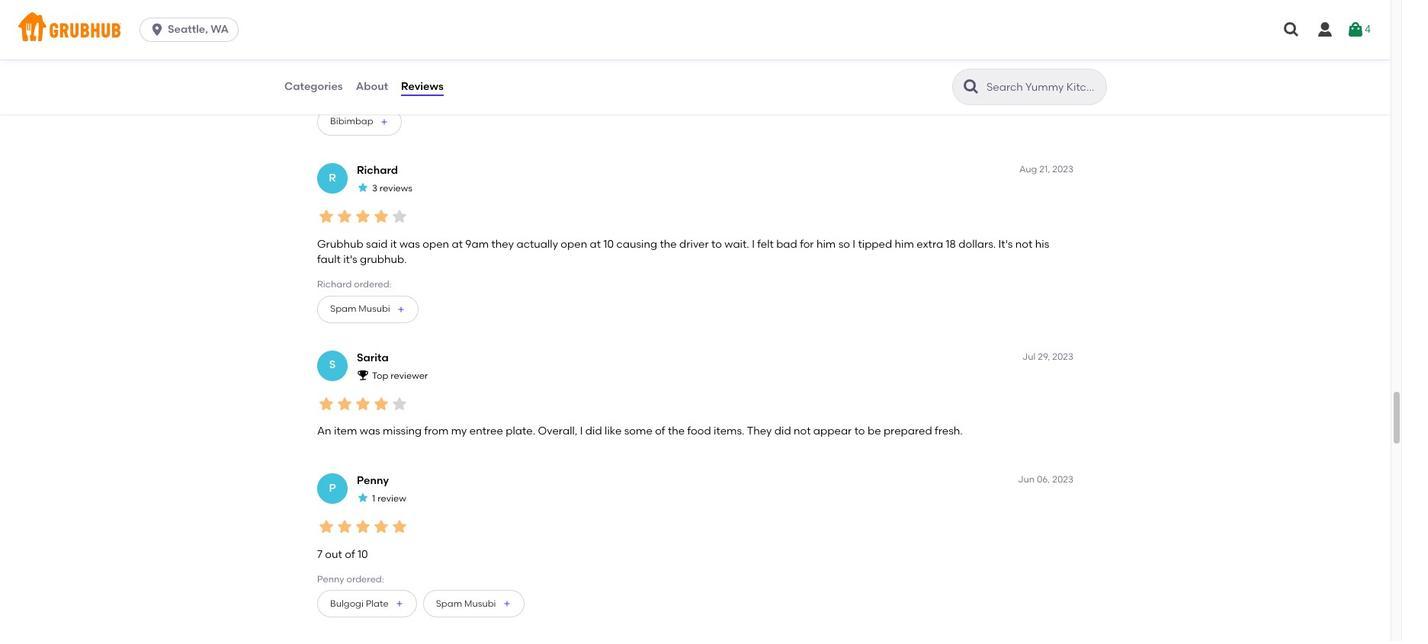 Task type: locate. For each thing, give the bounding box(es) containing it.
2023 right 21,
[[1052, 164, 1074, 174]]

paul
[[317, 92, 337, 103]]

was right the it
[[400, 238, 420, 251]]

1 open from the left
[[423, 238, 449, 251]]

1 review
[[372, 494, 406, 504]]

missing
[[383, 425, 422, 438]]

0 horizontal spatial svg image
[[150, 22, 165, 37]]

10 left causing
[[603, 238, 614, 251]]

to left be
[[854, 425, 865, 438]]

0 horizontal spatial spam musubi
[[330, 303, 390, 314]]

spam down richard ordered:
[[330, 303, 356, 314]]

item
[[334, 425, 357, 438]]

star icon image
[[357, 182, 369, 194], [317, 208, 335, 226], [335, 208, 354, 226], [354, 208, 372, 226], [372, 208, 390, 226], [390, 208, 409, 226], [317, 395, 335, 413], [335, 395, 354, 413], [354, 395, 372, 413], [372, 395, 390, 413], [390, 395, 409, 413], [357, 492, 369, 504], [317, 518, 335, 536], [335, 518, 354, 536], [354, 518, 372, 536], [372, 518, 390, 536], [390, 518, 409, 536]]

0 horizontal spatial open
[[423, 238, 449, 251]]

0 horizontal spatial did
[[585, 425, 602, 438]]

the left driver
[[660, 238, 677, 251]]

0 horizontal spatial richard
[[317, 279, 352, 290]]

svg image inside 4 'button'
[[1347, 21, 1365, 39]]

the left food
[[668, 425, 685, 438]]

an
[[317, 425, 331, 438]]

to inside grubhub said it was open at 9am they actually open at 10 causing the driver to wait. i felt bad for him so i tipped him extra 18 dollars. it's not his fault it's grubhub.
[[711, 238, 722, 251]]

penny for penny ordered:
[[317, 574, 344, 585]]

1 horizontal spatial richard
[[357, 164, 398, 177]]

1 vertical spatial they
[[747, 425, 772, 438]]

0 horizontal spatial penny
[[317, 574, 344, 585]]

i right "so"
[[853, 238, 856, 251]]

ordered: for out
[[346, 574, 384, 585]]

at left causing
[[590, 238, 601, 251]]

musubi
[[359, 303, 390, 314], [464, 598, 496, 609]]

0 vertical spatial penny
[[357, 474, 389, 487]]

spam
[[330, 303, 356, 314], [436, 598, 462, 609]]

1 horizontal spatial musubi
[[464, 598, 496, 609]]

of right the "some"
[[655, 425, 665, 438]]

top reviewer
[[372, 371, 428, 381]]

it's
[[999, 238, 1013, 251]]

10 inside grubhub said it was open at 9am they actually open at 10 causing the driver to wait. i felt bad for him so i tipped him extra 18 dollars. it's not his fault it's grubhub.
[[603, 238, 614, 251]]

for
[[800, 238, 814, 251]]

1 vertical spatial musubi
[[464, 598, 496, 609]]

2023 for fresh.
[[1052, 351, 1074, 362]]

1 horizontal spatial open
[[561, 238, 587, 251]]

did
[[585, 425, 602, 438], [775, 425, 791, 438]]

1 horizontal spatial 10
[[603, 238, 614, 251]]

extra
[[917, 238, 943, 251]]

1 horizontal spatial spam musubi
[[436, 598, 496, 609]]

2023 right '06,'
[[1052, 474, 1074, 485]]

r
[[329, 171, 336, 184]]

open right actually
[[561, 238, 587, 251]]

jun
[[1018, 474, 1035, 485]]

2 at from the left
[[590, 238, 601, 251]]

1 horizontal spatial not
[[1015, 238, 1033, 251]]

was inside grubhub said it was open at 9am they actually open at 10 causing the driver to wait. i felt bad for him so i tipped him extra 18 dollars. it's not his fault it's grubhub.
[[400, 238, 420, 251]]

1 vertical spatial to
[[854, 425, 865, 438]]

penny down the out
[[317, 574, 344, 585]]

0 vertical spatial they
[[317, 66, 342, 79]]

2 horizontal spatial svg image
[[1347, 21, 1365, 39]]

entree
[[470, 425, 503, 438]]

1 horizontal spatial spam musubi button
[[423, 590, 524, 618]]

1 vertical spatial richard
[[317, 279, 352, 290]]

to left wait.
[[711, 238, 722, 251]]

1 vertical spatial ordered:
[[354, 279, 392, 290]]

0 vertical spatial to
[[711, 238, 722, 251]]

penny for penny
[[357, 474, 389, 487]]

bulgogi plate button
[[317, 590, 417, 618]]

jun 06, 2023
[[1018, 474, 1074, 485]]

1 at from the left
[[452, 238, 463, 251]]

richard for richard
[[357, 164, 398, 177]]

bibimbap button
[[317, 108, 402, 136]]

they up categories
[[317, 66, 342, 79]]

ordered:
[[339, 92, 376, 103], [354, 279, 392, 290], [346, 574, 384, 585]]

1 horizontal spatial was
[[400, 238, 420, 251]]

0 horizontal spatial to
[[711, 238, 722, 251]]

1 vertical spatial 2023
[[1052, 351, 1074, 362]]

0 vertical spatial not
[[1015, 238, 1033, 251]]

the
[[660, 238, 677, 251], [668, 425, 685, 438]]

spam musubi button
[[317, 295, 418, 323], [423, 590, 524, 618]]

they right items.
[[747, 425, 772, 438]]

3 2023 from the top
[[1052, 474, 1074, 485]]

categories
[[284, 80, 343, 93]]

1 vertical spatial not
[[794, 425, 811, 438]]

did left appear on the bottom right
[[775, 425, 791, 438]]

bad
[[776, 238, 797, 251]]

1 horizontal spatial him
[[895, 238, 914, 251]]

plus icon image
[[379, 117, 389, 126], [396, 305, 405, 314], [395, 599, 404, 609], [502, 599, 511, 609]]

0 horizontal spatial of
[[345, 548, 355, 561]]

wait.
[[725, 238, 749, 251]]

svg image
[[1316, 21, 1334, 39], [1347, 21, 1365, 39], [150, 22, 165, 37]]

him left extra
[[895, 238, 914, 251]]

9am
[[465, 238, 489, 251]]

0 vertical spatial of
[[655, 425, 665, 438]]

0 vertical spatial ordered:
[[339, 92, 376, 103]]

i
[[752, 238, 755, 251], [853, 238, 856, 251], [580, 425, 583, 438]]

i right the overall,
[[580, 425, 583, 438]]

p
[[329, 482, 336, 495]]

2 vertical spatial 2023
[[1052, 474, 1074, 485]]

svg image left seattle,
[[150, 22, 165, 37]]

10
[[603, 238, 614, 251], [358, 548, 368, 561]]

did left like
[[585, 425, 602, 438]]

Search Yummy Kitchen search field
[[985, 80, 1102, 95]]

svg image inside seattle, wa button
[[150, 22, 165, 37]]

1 2023 from the top
[[1052, 164, 1074, 174]]

be
[[868, 425, 881, 438]]

spam right the plate
[[436, 598, 462, 609]]

to
[[711, 238, 722, 251], [854, 425, 865, 438]]

0 horizontal spatial not
[[794, 425, 811, 438]]

him
[[817, 238, 836, 251], [895, 238, 914, 251]]

fresh.
[[935, 425, 963, 438]]

svg image
[[1283, 21, 1301, 39]]

richard
[[357, 164, 398, 177], [317, 279, 352, 290]]

of right the out
[[345, 548, 355, 561]]

0 horizontal spatial at
[[452, 238, 463, 251]]

at
[[452, 238, 463, 251], [590, 238, 601, 251]]

richard down fault
[[317, 279, 352, 290]]

0 vertical spatial spam
[[330, 303, 356, 314]]

1 horizontal spatial penny
[[357, 474, 389, 487]]

2 open from the left
[[561, 238, 587, 251]]

2 vertical spatial ordered:
[[346, 574, 384, 585]]

0 vertical spatial was
[[400, 238, 420, 251]]

grubhub
[[317, 238, 364, 251]]

open
[[423, 238, 449, 251], [561, 238, 587, 251]]

svg image right svg image
[[1347, 21, 1365, 39]]

4 button
[[1347, 16, 1371, 43]]

jul
[[1022, 351, 1036, 362]]

not inside grubhub said it was open at 9am they actually open at 10 causing the driver to wait. i felt bad for him so i tipped him extra 18 dollars. it's not his fault it's grubhub.
[[1015, 238, 1033, 251]]

open left 9am
[[423, 238, 449, 251]]

0 horizontal spatial him
[[817, 238, 836, 251]]

0 horizontal spatial 10
[[358, 548, 368, 561]]

1 vertical spatial penny
[[317, 574, 344, 585]]

driver
[[679, 238, 709, 251]]

felt
[[757, 238, 774, 251]]

2023 for tipped
[[1052, 164, 1074, 174]]

jul 29, 2023
[[1022, 351, 1074, 362]]

ordered: down grubhub.
[[354, 279, 392, 290]]

svg image left 4 'button'
[[1316, 21, 1334, 39]]

penny
[[357, 474, 389, 487], [317, 574, 344, 585]]

0 horizontal spatial spam musubi button
[[317, 295, 418, 323]]

2023 right 29,
[[1052, 351, 1074, 362]]

1 horizontal spatial spam
[[436, 598, 462, 609]]

0 vertical spatial 10
[[603, 238, 614, 251]]

dollars.
[[959, 238, 996, 251]]

they
[[317, 66, 342, 79], [747, 425, 772, 438]]

not left appear on the bottom right
[[794, 425, 811, 438]]

ordered: up bibimbap button
[[339, 92, 376, 103]]

i left the felt
[[752, 238, 755, 251]]

ordered: up bulgogi plate "button"
[[346, 574, 384, 585]]

plus icon image inside bibimbap button
[[379, 117, 389, 126]]

him left "so"
[[817, 238, 836, 251]]

was
[[400, 238, 420, 251], [360, 425, 380, 438]]

at left 9am
[[452, 238, 463, 251]]

0 vertical spatial spam musubi button
[[317, 295, 418, 323]]

0 vertical spatial the
[[660, 238, 677, 251]]

1 horizontal spatial of
[[655, 425, 665, 438]]

1 horizontal spatial at
[[590, 238, 601, 251]]

3 reviews
[[372, 183, 413, 194]]

10 up penny ordered: at the left bottom of the page
[[358, 548, 368, 561]]

0 vertical spatial richard
[[357, 164, 398, 177]]

not
[[1015, 238, 1033, 251], [794, 425, 811, 438]]

main navigation navigation
[[0, 0, 1391, 59]]

0 horizontal spatial they
[[317, 66, 342, 79]]

2 2023 from the top
[[1052, 351, 1074, 362]]

1 horizontal spatial i
[[752, 238, 755, 251]]

was right item on the bottom left
[[360, 425, 380, 438]]

richard up 3
[[357, 164, 398, 177]]

1 horizontal spatial to
[[854, 425, 865, 438]]

s
[[329, 359, 336, 372]]

0 horizontal spatial spam
[[330, 303, 356, 314]]

0 horizontal spatial musubi
[[359, 303, 390, 314]]

utensils
[[404, 66, 443, 79]]

not left his
[[1015, 238, 1033, 251]]

reviews
[[401, 80, 444, 93]]

0 vertical spatial 2023
[[1052, 164, 1074, 174]]

29,
[[1038, 351, 1050, 362]]

they didn't send utensils
[[317, 66, 443, 79]]

spam musubi
[[330, 303, 390, 314], [436, 598, 496, 609]]

0 horizontal spatial was
[[360, 425, 380, 438]]

1 horizontal spatial did
[[775, 425, 791, 438]]

penny up the 1
[[357, 474, 389, 487]]

sarita
[[357, 351, 389, 364]]



Task type: describe. For each thing, give the bounding box(es) containing it.
top
[[372, 371, 388, 381]]

1 vertical spatial spam
[[436, 598, 462, 609]]

1 horizontal spatial they
[[747, 425, 772, 438]]

1 him from the left
[[817, 238, 836, 251]]

1 vertical spatial spam musubi button
[[423, 590, 524, 618]]

aug
[[1019, 164, 1037, 174]]

paul ordered:
[[317, 92, 376, 103]]

1 vertical spatial was
[[360, 425, 380, 438]]

appear
[[813, 425, 852, 438]]

seattle,
[[168, 23, 208, 36]]

0 horizontal spatial i
[[580, 425, 583, 438]]

didn't
[[345, 66, 374, 79]]

an item was missing from my entree plate. overall, i did like some of the food items. they did not appear to be prepared fresh.
[[317, 425, 963, 438]]

richard for richard ordered:
[[317, 279, 352, 290]]

reviews button
[[400, 59, 444, 114]]

from
[[424, 425, 449, 438]]

about button
[[355, 59, 389, 114]]

penny ordered:
[[317, 574, 384, 585]]

7
[[317, 548, 323, 561]]

reviews
[[380, 183, 413, 194]]

seattle, wa button
[[140, 18, 245, 42]]

4
[[1365, 23, 1371, 36]]

my
[[451, 425, 467, 438]]

causing
[[616, 238, 657, 251]]

1 vertical spatial the
[[668, 425, 685, 438]]

the inside grubhub said it was open at 9am they actually open at 10 causing the driver to wait. i felt bad for him so i tipped him extra 18 dollars. it's not his fault it's grubhub.
[[660, 238, 677, 251]]

1 vertical spatial spam musubi
[[436, 598, 496, 609]]

1 vertical spatial of
[[345, 548, 355, 561]]

2 did from the left
[[775, 425, 791, 438]]

2 him from the left
[[895, 238, 914, 251]]

ordered: for said
[[354, 279, 392, 290]]

trophy icon image
[[357, 369, 369, 381]]

his
[[1035, 238, 1049, 251]]

it
[[390, 238, 397, 251]]

seattle, wa
[[168, 23, 229, 36]]

2 horizontal spatial i
[[853, 238, 856, 251]]

actually
[[517, 238, 558, 251]]

1 horizontal spatial svg image
[[1316, 21, 1334, 39]]

aug 21, 2023
[[1019, 164, 1074, 174]]

fault
[[317, 253, 341, 266]]

out
[[325, 548, 342, 561]]

review
[[378, 494, 406, 504]]

prepared
[[884, 425, 932, 438]]

plus icon image inside bulgogi plate "button"
[[395, 599, 404, 609]]

tipped
[[858, 238, 892, 251]]

overall,
[[538, 425, 578, 438]]

3
[[372, 183, 377, 194]]

grubhub.
[[360, 253, 407, 266]]

like
[[605, 425, 622, 438]]

bulgogi
[[330, 598, 364, 609]]

send
[[377, 66, 402, 79]]

richard ordered:
[[317, 279, 392, 290]]

items.
[[714, 425, 745, 438]]

1 did from the left
[[585, 425, 602, 438]]

svg image for seattle, wa
[[150, 22, 165, 37]]

search icon image
[[962, 78, 981, 96]]

svg image for 4
[[1347, 21, 1365, 39]]

food
[[687, 425, 711, 438]]

wa
[[211, 23, 229, 36]]

reviewer
[[391, 371, 428, 381]]

they
[[491, 238, 514, 251]]

plate
[[366, 598, 389, 609]]

21,
[[1039, 164, 1050, 174]]

said
[[366, 238, 388, 251]]

bulgogi plate
[[330, 598, 389, 609]]

grubhub said it was open at 9am they actually open at 10 causing the driver to wait. i felt bad for him so i tipped him extra 18 dollars. it's not his fault it's grubhub.
[[317, 238, 1049, 266]]

categories button
[[284, 59, 344, 114]]

0 vertical spatial spam musubi
[[330, 303, 390, 314]]

0 vertical spatial musubi
[[359, 303, 390, 314]]

06,
[[1037, 474, 1050, 485]]

so
[[838, 238, 850, 251]]

some
[[624, 425, 653, 438]]

1 vertical spatial 10
[[358, 548, 368, 561]]

18
[[946, 238, 956, 251]]

7 out of 10
[[317, 548, 368, 561]]

plate.
[[506, 425, 535, 438]]

ordered: for didn't
[[339, 92, 376, 103]]

bibimbap
[[330, 116, 373, 127]]

it's
[[343, 253, 357, 266]]

1
[[372, 494, 375, 504]]

about
[[356, 80, 388, 93]]



Task type: vqa. For each thing, say whether or not it's contained in the screenshot.
500 16th St Ste 138 button
no



